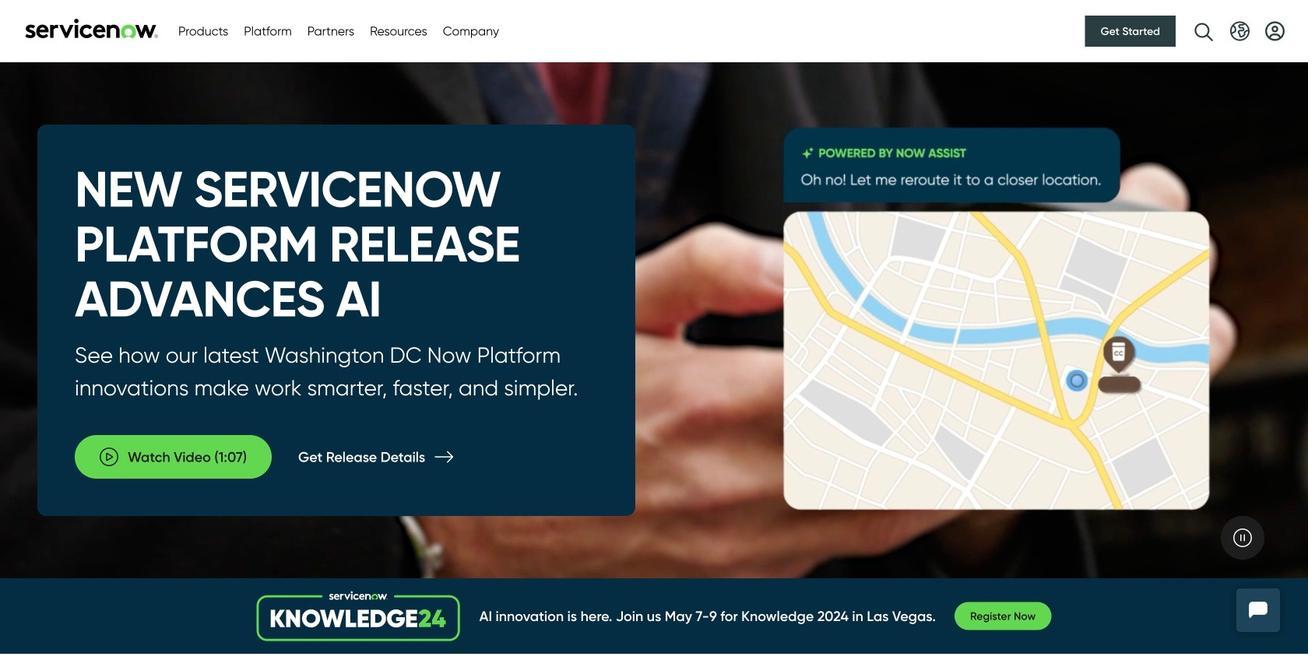 Task type: describe. For each thing, give the bounding box(es) containing it.
select your country image
[[1230, 21, 1250, 41]]

go to servicenow account image
[[1265, 21, 1285, 41]]

pause ambient video element
[[1221, 516, 1264, 560]]

pause ambient video image
[[1233, 529, 1252, 548]]



Task type: locate. For each thing, give the bounding box(es) containing it.
servicenow image
[[23, 18, 160, 39]]



Task type: vqa. For each thing, say whether or not it's contained in the screenshot.
MAY
no



